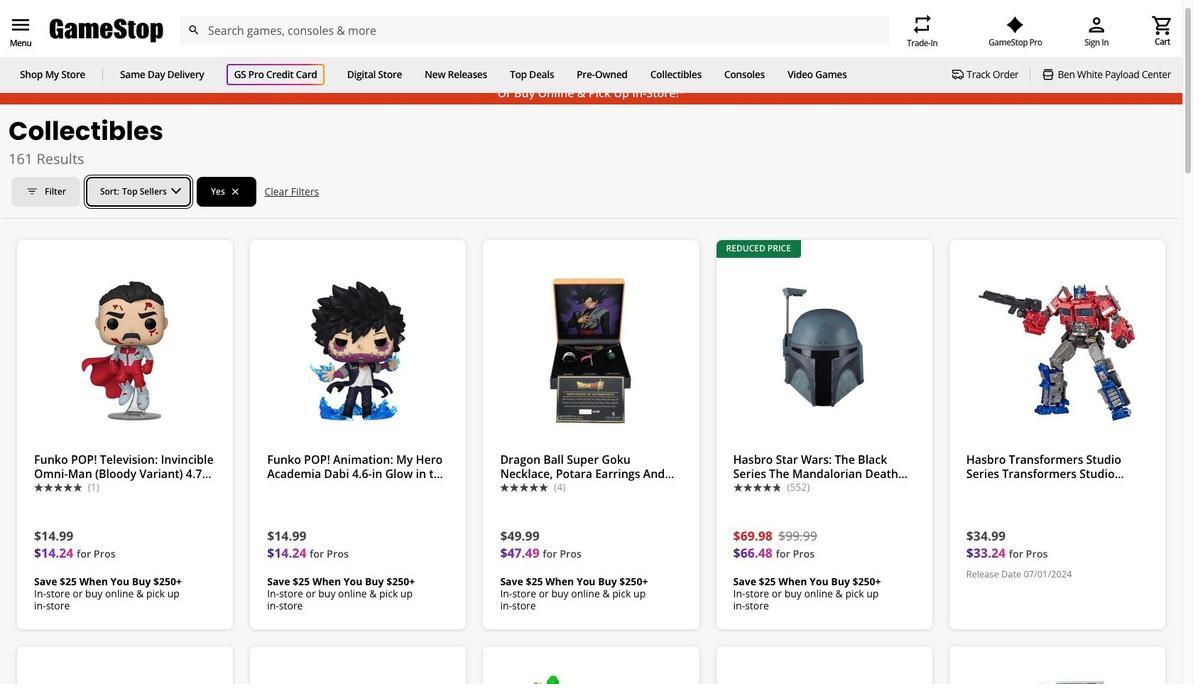 Task type: vqa. For each thing, say whether or not it's contained in the screenshot.
search field
yes



Task type: locate. For each thing, give the bounding box(es) containing it.
gamestop pro icon image
[[1007, 16, 1025, 33]]

gamestop image
[[50, 17, 163, 44]]

Search games, consoles & more search field
[[208, 16, 865, 45]]

None search field
[[180, 16, 890, 45]]



